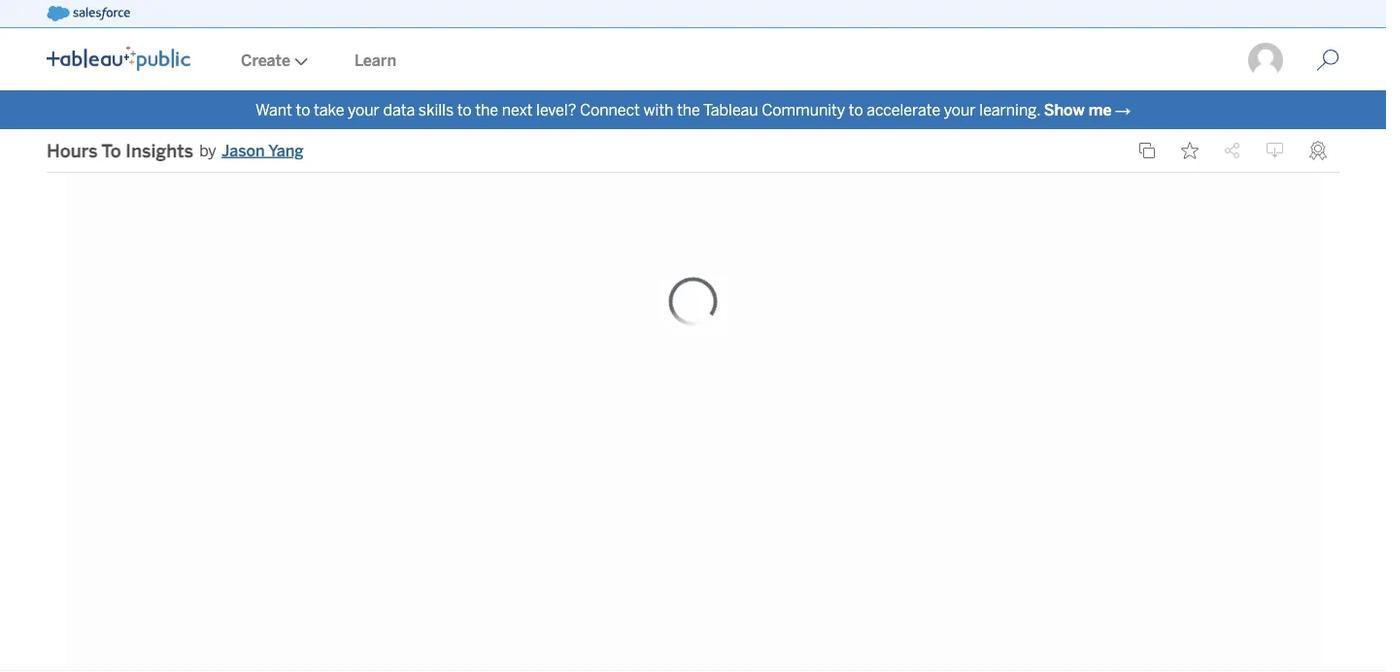 Task type: locate. For each thing, give the bounding box(es) containing it.
2 to from the left
[[457, 101, 472, 119]]

salesforce logo image
[[47, 6, 130, 21]]

accelerate
[[867, 101, 941, 119]]

your right "take"
[[348, 101, 380, 119]]

by
[[199, 141, 216, 160]]

→
[[1116, 101, 1131, 119]]

show
[[1045, 101, 1085, 119]]

learn
[[355, 51, 397, 69]]

0 horizontal spatial your
[[348, 101, 380, 119]]

want to take your data skills to the next level? connect with the tableau community to accelerate your learning. show me →
[[256, 101, 1131, 119]]

the
[[475, 101, 499, 119], [677, 101, 701, 119]]

favorite button image
[[1182, 142, 1199, 159]]

tableau
[[704, 101, 759, 119]]

tara.schultz image
[[1247, 41, 1286, 80]]

1 horizontal spatial your
[[945, 101, 976, 119]]

1 to from the left
[[296, 101, 310, 119]]

3 to from the left
[[849, 101, 864, 119]]

0 horizontal spatial the
[[475, 101, 499, 119]]

to
[[102, 140, 121, 161]]

1 horizontal spatial to
[[457, 101, 472, 119]]

data
[[383, 101, 415, 119]]

level?
[[537, 101, 577, 119]]

your
[[348, 101, 380, 119], [945, 101, 976, 119]]

to left accelerate
[[849, 101, 864, 119]]

learn link
[[331, 30, 420, 90]]

the right 'with'
[[677, 101, 701, 119]]

1 horizontal spatial the
[[677, 101, 701, 119]]

take
[[314, 101, 344, 119]]

to right skills
[[457, 101, 472, 119]]

learning.
[[980, 101, 1041, 119]]

2 horizontal spatial to
[[849, 101, 864, 119]]

jason yang link
[[222, 139, 304, 162]]

the left next at the left of the page
[[475, 101, 499, 119]]

your left learning.
[[945, 101, 976, 119]]

2 the from the left
[[677, 101, 701, 119]]

jason
[[222, 141, 265, 160]]

yang
[[268, 141, 304, 160]]

0 horizontal spatial to
[[296, 101, 310, 119]]

to
[[296, 101, 310, 119], [457, 101, 472, 119], [849, 101, 864, 119]]

2 your from the left
[[945, 101, 976, 119]]

create
[[241, 51, 291, 69]]

logo image
[[47, 46, 190, 71]]

to left "take"
[[296, 101, 310, 119]]



Task type: vqa. For each thing, say whether or not it's contained in the screenshot.
4th Workbook thumbnail from right
no



Task type: describe. For each thing, give the bounding box(es) containing it.
insights
[[126, 140, 194, 161]]

nominate for viz of the day image
[[1310, 141, 1328, 160]]

me
[[1089, 101, 1112, 119]]

hours to insights by jason yang
[[47, 140, 304, 161]]

create button
[[218, 30, 331, 90]]

go to search image
[[1294, 49, 1364, 72]]

want
[[256, 101, 292, 119]]

1 your from the left
[[348, 101, 380, 119]]

1 the from the left
[[475, 101, 499, 119]]

connect
[[580, 101, 640, 119]]

show me link
[[1045, 101, 1112, 119]]

hours
[[47, 140, 98, 161]]

community
[[762, 101, 846, 119]]

make a copy image
[[1139, 142, 1157, 159]]

skills
[[419, 101, 454, 119]]

next
[[502, 101, 533, 119]]

with
[[644, 101, 674, 119]]



